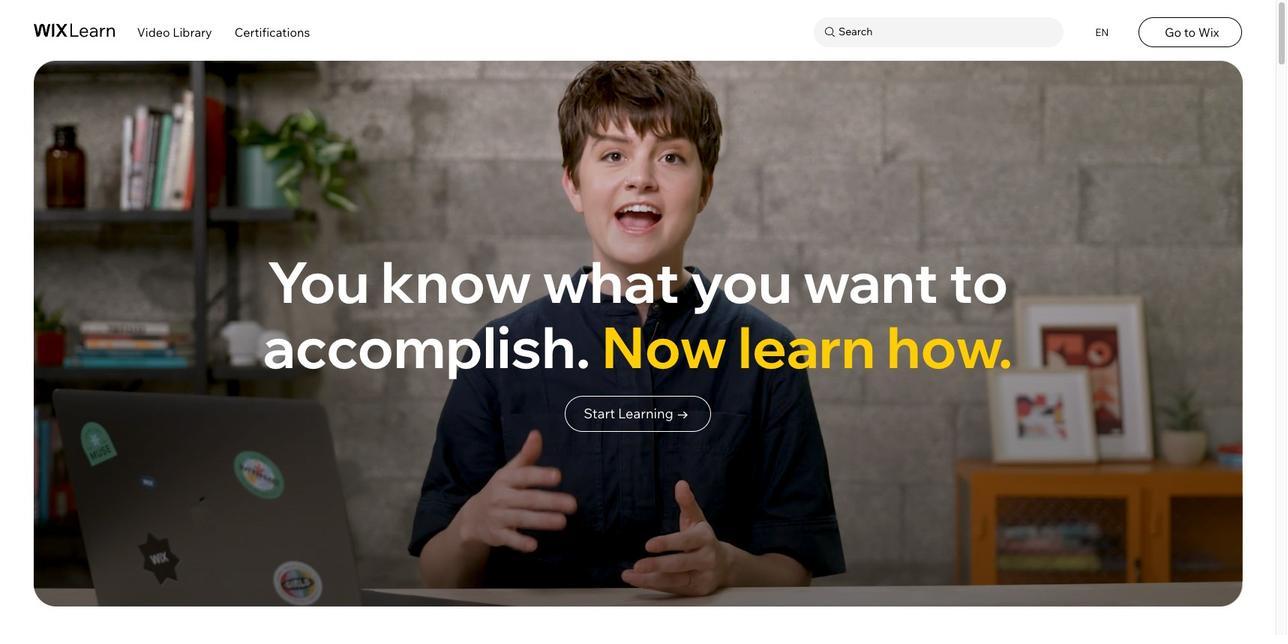 Task type: vqa. For each thing, say whether or not it's contained in the screenshot.
leftmost *
no



Task type: describe. For each thing, give the bounding box(es) containing it.
accomplish.
[[263, 311, 591, 382]]

video library
[[137, 25, 212, 40]]

en
[[1096, 26, 1109, 38]]

video
[[137, 25, 170, 40]]

now
[[602, 311, 727, 382]]

want
[[803, 246, 938, 317]]

now learn how.
[[602, 311, 1013, 382]]

to inside go to wix link
[[1184, 25, 1196, 40]]

learning
[[618, 405, 674, 423]]

go
[[1165, 25, 1182, 40]]

you
[[268, 246, 370, 317]]

en button
[[1086, 17, 1116, 47]]

wix
[[1199, 25, 1219, 40]]

→
[[677, 405, 689, 423]]

start learning →
[[584, 405, 689, 423]]

you
[[691, 246, 792, 317]]

learn
[[738, 311, 876, 382]]

library
[[173, 25, 212, 40]]

to inside you know what you want to accomplish.
[[949, 246, 1009, 317]]



Task type: locate. For each thing, give the bounding box(es) containing it.
to
[[1184, 25, 1196, 40], [949, 246, 1009, 317]]

1 vertical spatial to
[[949, 246, 1009, 317]]

what
[[543, 246, 680, 317]]

0 horizontal spatial to
[[949, 246, 1009, 317]]

Search text field
[[835, 23, 1060, 42]]

certifications link
[[235, 25, 310, 40]]

menu bar containing video library
[[0, 0, 1276, 60]]

start
[[584, 405, 615, 423]]

you know what you want to accomplish.
[[263, 246, 1009, 382]]

video library link
[[137, 25, 212, 40]]

certifications
[[235, 25, 310, 40]]

know
[[381, 246, 532, 317]]

0 vertical spatial to
[[1184, 25, 1196, 40]]

go to wix
[[1165, 25, 1219, 40]]

how.
[[887, 311, 1013, 382]]

start learning → link
[[565, 396, 711, 432]]

1 horizontal spatial to
[[1184, 25, 1196, 40]]

menu bar
[[0, 0, 1276, 60]]

go to wix link
[[1139, 17, 1243, 47]]



